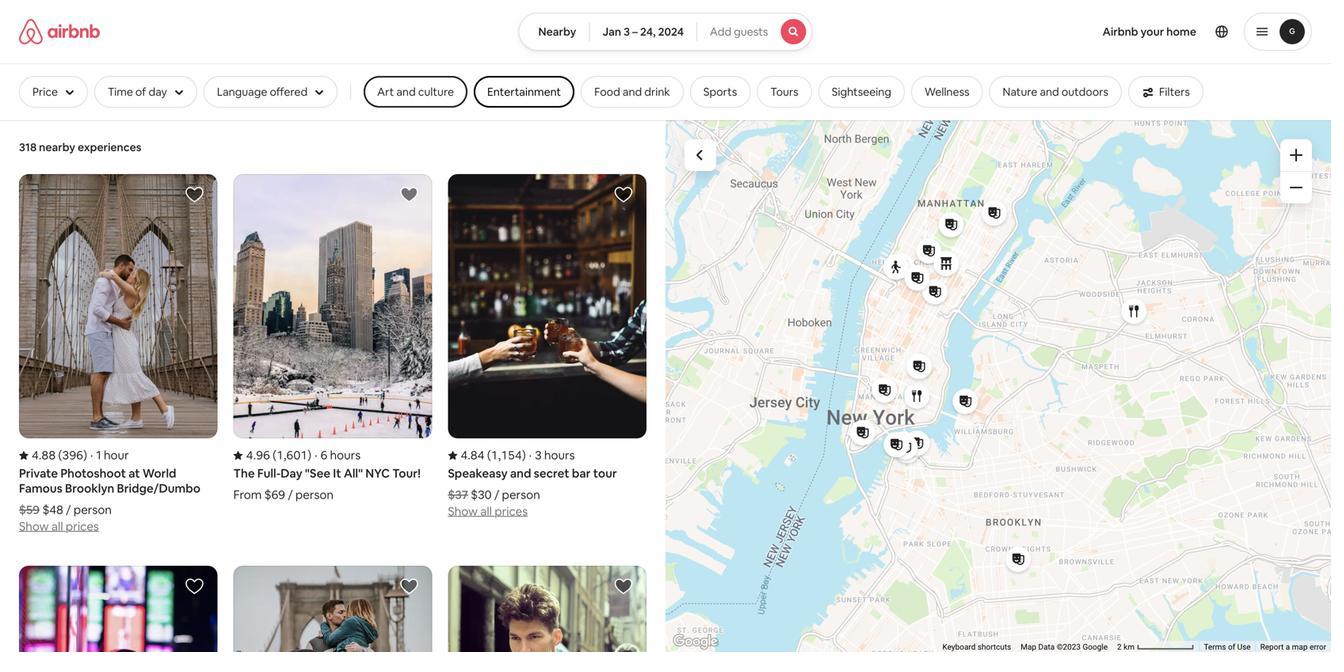 Task type: vqa. For each thing, say whether or not it's contained in the screenshot.
the Orange
no



Task type: locate. For each thing, give the bounding box(es) containing it.
of inside 'dropdown button'
[[135, 85, 146, 99]]

add to wishlist image for 1 hour
[[185, 185, 204, 204]]

guests
[[734, 25, 768, 39]]

· inside private photoshoot at world famous brooklyn bridge/dumbo group
[[90, 448, 93, 464]]

0 horizontal spatial /
[[66, 503, 71, 518]]

offered
[[270, 85, 308, 99]]

(396)
[[58, 448, 87, 464]]

/ right $69
[[288, 488, 293, 503]]

all down $30
[[480, 505, 492, 520]]

art
[[377, 85, 394, 99]]

add to wishlist image
[[400, 578, 419, 597], [614, 578, 633, 597]]

language offered
[[217, 85, 308, 99]]

1 horizontal spatial ·
[[315, 448, 317, 464]]

Food and drink button
[[581, 76, 684, 108]]

1 horizontal spatial person
[[295, 488, 334, 503]]

person down secret
[[502, 488, 540, 503]]

3 for hours
[[535, 448, 542, 464]]

add to wishlist image for 6 hours
[[400, 185, 419, 204]]

1 hours from the left
[[330, 448, 361, 464]]

map
[[1292, 643, 1308, 653]]

1 horizontal spatial show
[[448, 505, 478, 520]]

0 horizontal spatial 3
[[535, 448, 542, 464]]

hours inside speakeasy and secret bar tour group
[[544, 448, 575, 464]]

4.96
[[246, 448, 270, 464]]

1 horizontal spatial add to wishlist image
[[614, 578, 633, 597]]

· right the (1,154)
[[529, 448, 532, 464]]

and for nature
[[1040, 85, 1059, 99]]

person inside private photoshoot at world famous brooklyn bridge/dumbo $59 $48 / person show all prices
[[74, 503, 112, 518]]

1 vertical spatial 3
[[535, 448, 542, 464]]

· left 1
[[90, 448, 93, 464]]

person down "see
[[295, 488, 334, 503]]

nearby button
[[519, 13, 590, 51]]

prices inside private photoshoot at world famous brooklyn bridge/dumbo $59 $48 / person show all prices
[[66, 520, 99, 535]]

hours up all"
[[330, 448, 361, 464]]

3 left '–'
[[624, 25, 630, 39]]

0 horizontal spatial ·
[[90, 448, 93, 464]]

0 vertical spatial 3
[[624, 25, 630, 39]]

1 horizontal spatial of
[[1228, 643, 1236, 653]]

all inside private photoshoot at world famous brooklyn bridge/dumbo $59 $48 / person show all prices
[[51, 520, 63, 535]]

0 horizontal spatial add to wishlist image
[[400, 578, 419, 597]]

2 horizontal spatial /
[[494, 488, 499, 503]]

and down the (1,154)
[[510, 467, 531, 482]]

None search field
[[519, 13, 813, 51]]

· inside speakeasy and secret bar tour group
[[529, 448, 532, 464]]

1 vertical spatial of
[[1228, 643, 1236, 653]]

0 horizontal spatial prices
[[66, 520, 99, 535]]

map
[[1021, 643, 1037, 653]]

of left day
[[135, 85, 146, 99]]

prices down speakeasy on the bottom of the page
[[495, 505, 528, 520]]

Wellness button
[[911, 76, 983, 108]]

0 vertical spatial of
[[135, 85, 146, 99]]

$69
[[264, 488, 285, 503]]

Sightseeing button
[[818, 76, 905, 108]]

$48
[[42, 503, 63, 518]]

1 add to wishlist image from the left
[[400, 578, 419, 597]]

report
[[1260, 643, 1284, 653]]

prices down brooklyn
[[66, 520, 99, 535]]

Art and culture button
[[364, 76, 467, 108]]

show all prices button for $30
[[448, 503, 528, 520]]

time of day
[[108, 85, 167, 99]]

hours for · 3 hours
[[544, 448, 575, 464]]

0 horizontal spatial show all prices button
[[19, 518, 99, 535]]

and right art
[[397, 85, 416, 99]]

1 horizontal spatial all
[[480, 505, 492, 520]]

person
[[295, 488, 334, 503], [502, 488, 540, 503], [74, 503, 112, 518]]

4.96 out of 5 average rating,  1,601 reviews image
[[233, 448, 311, 464]]

4.84 (1,154)
[[461, 448, 526, 464]]

show all prices button inside speakeasy and secret bar tour group
[[448, 503, 528, 520]]

0 horizontal spatial show
[[19, 520, 49, 535]]

3 up secret
[[535, 448, 542, 464]]

person down brooklyn
[[74, 503, 112, 518]]

$30
[[471, 488, 492, 503]]

show inside private photoshoot at world famous brooklyn bridge/dumbo $59 $48 / person show all prices
[[19, 520, 49, 535]]

1 horizontal spatial 3
[[624, 25, 630, 39]]

and for art
[[397, 85, 416, 99]]

/ inside the full-day "see it all" nyc tour! from $69 / person
[[288, 488, 293, 503]]

3 inside button
[[624, 25, 630, 39]]

4.84
[[461, 448, 485, 464]]

0 horizontal spatial all
[[51, 520, 63, 535]]

· for · 6 hours
[[315, 448, 317, 464]]

a
[[1286, 643, 1290, 653]]

2
[[1117, 643, 1122, 653]]

and right the nature
[[1040, 85, 1059, 99]]

km
[[1124, 643, 1135, 653]]

1 · from the left
[[90, 448, 93, 464]]

1 horizontal spatial prices
[[495, 505, 528, 520]]

318 nearby experiences
[[19, 140, 141, 155]]

0 horizontal spatial of
[[135, 85, 146, 99]]

1 horizontal spatial /
[[288, 488, 293, 503]]

keyboard shortcuts button
[[943, 642, 1011, 653]]

/
[[288, 488, 293, 503], [494, 488, 499, 503], [66, 503, 71, 518]]

hours inside the full-day "see it all" nyc tour! group
[[330, 448, 361, 464]]

· left 6
[[315, 448, 317, 464]]

show down $59
[[19, 520, 49, 535]]

all down the $48
[[51, 520, 63, 535]]

· inside the full-day "see it all" nyc tour! group
[[315, 448, 317, 464]]

4.88
[[32, 448, 56, 464]]

of left use
[[1228, 643, 1236, 653]]

airbnb your home link
[[1093, 15, 1206, 48]]

it
[[333, 467, 341, 482]]

0 horizontal spatial person
[[74, 503, 112, 518]]

1 horizontal spatial hours
[[544, 448, 575, 464]]

of
[[135, 85, 146, 99], [1228, 643, 1236, 653]]

3
[[624, 25, 630, 39], [535, 448, 542, 464]]

show all prices button down speakeasy on the bottom of the page
[[448, 503, 528, 520]]

/ right the $48
[[66, 503, 71, 518]]

add to wishlist image inside the full-day "see it all" nyc tour! group
[[400, 185, 419, 204]]

all"
[[344, 467, 363, 482]]

3 · from the left
[[529, 448, 532, 464]]

hours
[[330, 448, 361, 464], [544, 448, 575, 464]]

show all prices button inside private photoshoot at world famous brooklyn bridge/dumbo group
[[19, 518, 99, 535]]

jan 3 – 24, 2024 button
[[589, 13, 697, 51]]

show all prices button down famous
[[19, 518, 99, 535]]

·
[[90, 448, 93, 464], [315, 448, 317, 464], [529, 448, 532, 464]]

prices
[[495, 505, 528, 520], [66, 520, 99, 535]]

2 km button
[[1113, 642, 1199, 653]]

show inside 'speakeasy and secret bar tour $37 $30 / person show all prices'
[[448, 505, 478, 520]]

3 inside speakeasy and secret bar tour group
[[535, 448, 542, 464]]

person inside 'speakeasy and secret bar tour $37 $30 / person show all prices'
[[502, 488, 540, 503]]

show down $37 on the bottom left of the page
[[448, 505, 478, 520]]

bar
[[572, 467, 591, 482]]

nearby
[[39, 140, 75, 155]]

language
[[217, 85, 267, 99]]

show all prices button
[[448, 503, 528, 520], [19, 518, 99, 535]]

terms
[[1204, 643, 1226, 653]]

2 · from the left
[[315, 448, 317, 464]]

world
[[143, 467, 176, 482]]

2 add to wishlist image from the left
[[614, 578, 633, 597]]

Sports button
[[690, 76, 751, 108]]

"see
[[305, 467, 331, 482]]

24,
[[640, 25, 656, 39]]

0 horizontal spatial hours
[[330, 448, 361, 464]]

/ right $30
[[494, 488, 499, 503]]

2 horizontal spatial ·
[[529, 448, 532, 464]]

tour!
[[392, 467, 421, 482]]

day
[[149, 85, 167, 99]]

food
[[594, 85, 620, 99]]

/ inside private photoshoot at world famous brooklyn bridge/dumbo $59 $48 / person show all prices
[[66, 503, 71, 518]]

2 horizontal spatial person
[[502, 488, 540, 503]]

hours for · 6 hours
[[330, 448, 361, 464]]

1 horizontal spatial show all prices button
[[448, 503, 528, 520]]

and inside button
[[623, 85, 642, 99]]

show
[[448, 505, 478, 520], [19, 520, 49, 535]]

and left drink
[[623, 85, 642, 99]]

and inside 'speakeasy and secret bar tour $37 $30 / person show all prices'
[[510, 467, 531, 482]]

report a map error
[[1260, 643, 1327, 653]]

show all prices button for $48
[[19, 518, 99, 535]]

2 hours from the left
[[544, 448, 575, 464]]

experiences
[[78, 140, 141, 155]]

hours up secret
[[544, 448, 575, 464]]

none search field containing nearby
[[519, 13, 813, 51]]

$37
[[448, 488, 468, 503]]

4.84 out of 5 average rating,  1,154 reviews image
[[448, 448, 526, 464]]

add to wishlist image
[[185, 185, 204, 204], [400, 185, 419, 204], [614, 185, 633, 204], [185, 578, 204, 597]]

tour
[[593, 467, 617, 482]]

2 km
[[1117, 643, 1137, 653]]



Task type: describe. For each thing, give the bounding box(es) containing it.
airbnb your home
[[1103, 25, 1197, 39]]

jan
[[603, 25, 621, 39]]

filters
[[1159, 85, 1190, 99]]

sports
[[703, 85, 737, 99]]

zoom out image
[[1290, 181, 1303, 194]]

drink
[[644, 85, 670, 99]]

data
[[1038, 643, 1055, 653]]

private
[[19, 467, 58, 482]]

map data ©2023 google
[[1021, 643, 1108, 653]]

terms of use link
[[1204, 643, 1251, 653]]

add to wishlist image for 3 hours
[[614, 185, 633, 204]]

and for speakeasy
[[510, 467, 531, 482]]

photoshoot
[[60, 467, 126, 482]]

google map
showing 20 experiences. region
[[666, 120, 1331, 653]]

filters button
[[1128, 76, 1204, 108]]

time of day button
[[94, 76, 197, 108]]

Tours button
[[757, 76, 812, 108]]

airbnb
[[1103, 25, 1138, 39]]

time
[[108, 85, 133, 99]]

art and culture
[[377, 85, 454, 99]]

private photoshoot at world famous brooklyn bridge/dumbo group
[[19, 174, 218, 535]]

· for · 1 hour
[[90, 448, 93, 464]]

the full-day "see it all" nyc tour! group
[[233, 174, 432, 503]]

profile element
[[832, 0, 1312, 63]]

shortcuts
[[978, 643, 1011, 653]]

day
[[281, 467, 302, 482]]

(1,601)
[[273, 448, 311, 464]]

zoom in image
[[1290, 149, 1303, 162]]

all inside 'speakeasy and secret bar tour $37 $30 / person show all prices'
[[480, 505, 492, 520]]

add
[[710, 25, 732, 39]]

318
[[19, 140, 37, 155]]

nyc
[[366, 467, 390, 482]]

of for use
[[1228, 643, 1236, 653]]

1
[[96, 448, 101, 464]]

culture
[[418, 85, 454, 99]]

private photoshoot at world famous brooklyn bridge/dumbo $59 $48 / person show all prices
[[19, 467, 200, 535]]

google
[[1083, 643, 1108, 653]]

home
[[1167, 25, 1197, 39]]

2024
[[658, 25, 684, 39]]

/ inside 'speakeasy and secret bar tour $37 $30 / person show all prices'
[[494, 488, 499, 503]]

at
[[129, 467, 140, 482]]

language offered button
[[204, 76, 338, 108]]

–
[[632, 25, 638, 39]]

6
[[321, 448, 327, 464]]

use
[[1237, 643, 1251, 653]]

google image
[[670, 632, 722, 653]]

Nature and outdoors button
[[989, 76, 1122, 108]]

4.96 (1,601)
[[246, 448, 311, 464]]

of for day
[[135, 85, 146, 99]]

bridge/dumbo
[[117, 482, 200, 497]]

3 for –
[[624, 25, 630, 39]]

your
[[1141, 25, 1164, 39]]

terms of use
[[1204, 643, 1251, 653]]

nature
[[1003, 85, 1038, 99]]

sightseeing
[[832, 85, 891, 99]]

from
[[233, 488, 262, 503]]

brooklyn
[[65, 482, 114, 497]]

jan 3 – 24, 2024
[[603, 25, 684, 39]]

· 6 hours
[[315, 448, 361, 464]]

4.88 out of 5 average rating,  396 reviews image
[[19, 448, 87, 464]]

hour
[[104, 448, 129, 464]]

person inside the full-day "see it all" nyc tour! from $69 / person
[[295, 488, 334, 503]]

add guests
[[710, 25, 768, 39]]

speakeasy
[[448, 467, 508, 482]]

secret
[[534, 467, 569, 482]]

the
[[233, 467, 255, 482]]

tours
[[771, 85, 799, 99]]

error
[[1310, 643, 1327, 653]]

speakeasy and secret bar tour group
[[448, 174, 647, 520]]

famous
[[19, 482, 62, 497]]

nature and outdoors
[[1003, 85, 1109, 99]]

keyboard shortcuts
[[943, 643, 1011, 653]]

· 1 hour
[[90, 448, 129, 464]]

prices inside 'speakeasy and secret bar tour $37 $30 / person show all prices'
[[495, 505, 528, 520]]

(1,154)
[[487, 448, 526, 464]]

4.88 (396)
[[32, 448, 87, 464]]

food and drink
[[594, 85, 670, 99]]

speakeasy and secret bar tour $37 $30 / person show all prices
[[448, 467, 617, 520]]

· for · 3 hours
[[529, 448, 532, 464]]

Entertainment button
[[474, 76, 575, 108]]

full-
[[257, 467, 281, 482]]

· 3 hours
[[529, 448, 575, 464]]

keyboard
[[943, 643, 976, 653]]

©2023
[[1057, 643, 1081, 653]]

price button
[[19, 76, 88, 108]]

entertainment
[[487, 85, 561, 99]]

and for food
[[623, 85, 642, 99]]

$59
[[19, 503, 40, 518]]

the full-day "see it all" nyc tour! from $69 / person
[[233, 467, 421, 503]]

wellness
[[925, 85, 970, 99]]

outdoors
[[1062, 85, 1109, 99]]

add guests button
[[697, 13, 813, 51]]

report a map error link
[[1260, 643, 1327, 653]]



